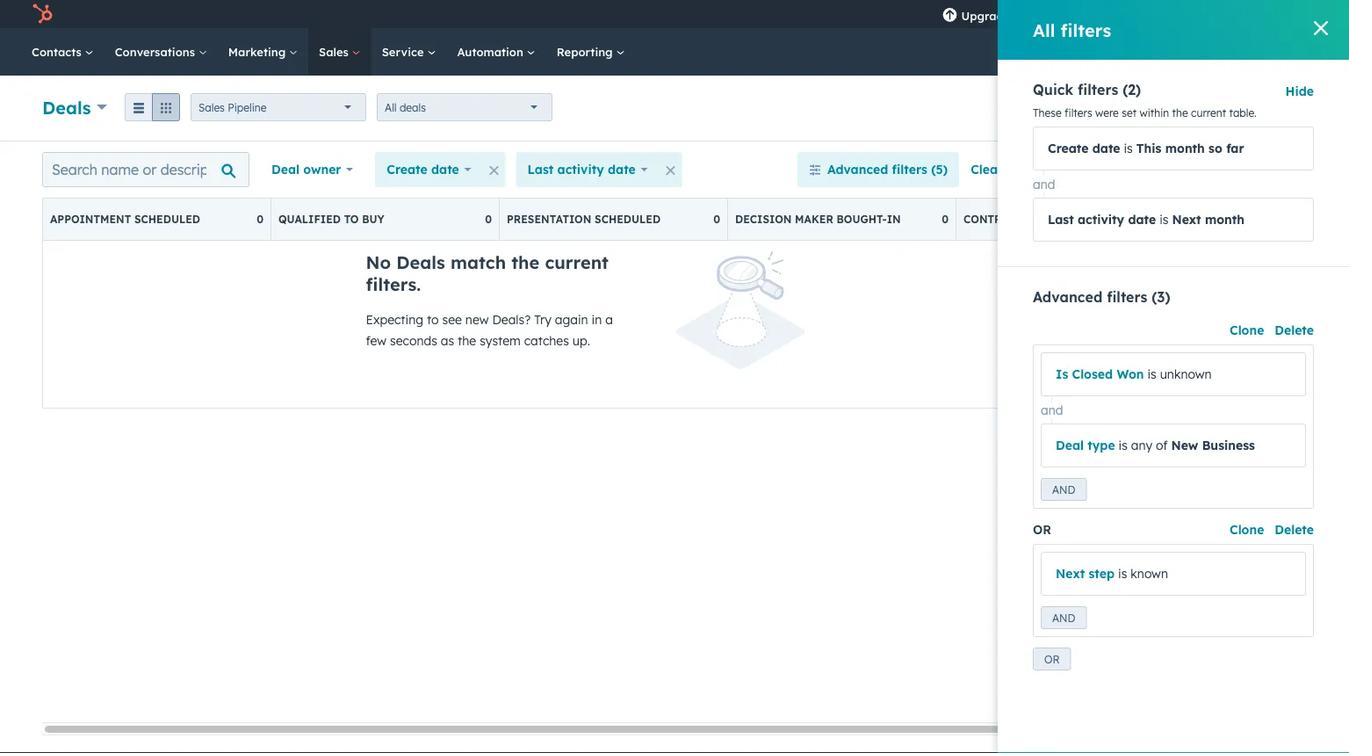 Task type: describe. For each thing, give the bounding box(es) containing it.
calling icon button
[[1029, 2, 1059, 26]]

far
[[1227, 141, 1245, 156]]

contacts
[[32, 44, 85, 59]]

create for create date
[[387, 162, 428, 177]]

import button
[[1145, 94, 1210, 122]]

last activity date
[[528, 162, 636, 177]]

scheduled for appointment scheduled
[[134, 213, 200, 226]]

contract
[[964, 213, 1023, 226]]

within
[[1140, 106, 1170, 120]]

filters.
[[366, 273, 421, 295]]

conversations
[[115, 44, 198, 59]]

filters for all filters
[[1061, 19, 1112, 41]]

automation link
[[447, 28, 546, 76]]

1 vertical spatial next
[[1056, 566, 1086, 581]]

create date
[[387, 162, 459, 177]]

decision
[[736, 213, 792, 226]]

in
[[592, 312, 602, 327]]

were
[[1096, 106, 1120, 120]]

help button
[[1103, 0, 1132, 28]]

scheduled for presentation scheduled
[[595, 213, 661, 226]]

of
[[1157, 438, 1169, 453]]

actions button
[[1057, 94, 1134, 122]]

conversations link
[[104, 28, 218, 76]]

0 for contract sent
[[1171, 213, 1178, 226]]

deal
[[1271, 102, 1293, 115]]

advanced filters (5) button
[[798, 152, 960, 187]]

decision maker bought-in
[[736, 213, 901, 226]]

or
[[1034, 522, 1052, 537]]

all deals
[[385, 101, 426, 114]]

Search name or description search field
[[42, 152, 250, 187]]

is for any
[[1119, 438, 1128, 453]]

last activity date is next month
[[1048, 212, 1245, 227]]

deal type is any of new business
[[1056, 438, 1256, 453]]

marketing
[[228, 44, 289, 59]]

closed won
[[1193, 213, 1266, 226]]

up.
[[573, 333, 590, 348]]

hide button
[[1286, 81, 1315, 102]]

won
[[1117, 366, 1145, 382]]

see
[[443, 312, 462, 327]]

expecting
[[366, 312, 424, 327]]

terry turtle image
[[1205, 6, 1221, 22]]

known
[[1131, 566, 1169, 581]]

advanced for advanced filters (3)
[[1034, 288, 1103, 306]]

sales for sales
[[319, 44, 352, 59]]

won
[[1239, 213, 1266, 226]]

group inside 'deals' banner
[[125, 93, 180, 121]]

advanced filters (3)
[[1034, 288, 1171, 306]]

0 for decision maker bought-in
[[942, 213, 949, 226]]

deals button
[[42, 94, 107, 120]]

board actions button
[[1035, 152, 1174, 187]]

to for expecting
[[427, 312, 439, 327]]

service
[[382, 44, 427, 59]]

deal for deal type is any of new business
[[1056, 438, 1085, 453]]

service link
[[371, 28, 447, 76]]

advanced filters (5)
[[828, 162, 948, 177]]

save
[[1225, 162, 1254, 177]]

deals
[[400, 101, 426, 114]]

so
[[1209, 141, 1223, 156]]

marketplaces button
[[1062, 0, 1099, 28]]

few
[[366, 333, 387, 348]]

step
[[1089, 566, 1115, 581]]

0 vertical spatial the
[[1173, 106, 1189, 120]]

0 vertical spatial next
[[1173, 212, 1202, 227]]

upgrade image
[[943, 8, 958, 24]]

reporting link
[[546, 28, 636, 76]]

all inside button
[[1008, 162, 1023, 177]]

settings link
[[1136, 5, 1158, 23]]

set
[[1122, 106, 1137, 120]]

activity for last activity date
[[558, 162, 604, 177]]

owner
[[303, 162, 341, 177]]

last for last activity date
[[528, 162, 554, 177]]

vhs
[[1225, 7, 1248, 21]]

create for create date is this month so far
[[1048, 141, 1089, 156]]

filters for advanced filters (3)
[[1107, 288, 1148, 306]]

sales link
[[309, 28, 371, 76]]

0 for presentation scheduled
[[714, 213, 721, 226]]

in
[[887, 213, 901, 226]]

presentation scheduled
[[507, 213, 661, 226]]

no deals match the current filters.
[[366, 251, 609, 295]]

marketplaces image
[[1073, 8, 1089, 24]]

upgrade
[[962, 8, 1011, 23]]

qualified
[[279, 213, 341, 226]]

menu containing vhs can fix it!
[[930, 0, 1329, 28]]

new
[[466, 312, 489, 327]]

next step button
[[1056, 566, 1115, 581]]

appointment
[[50, 213, 131, 226]]

quick
[[1034, 81, 1074, 98]]

is closed won button
[[1056, 366, 1145, 382]]

a
[[606, 312, 613, 327]]

is for known
[[1119, 566, 1128, 581]]

0 vertical spatial current
[[1192, 106, 1227, 120]]

is
[[1056, 366, 1069, 382]]

filters for advanced filters (5)
[[893, 162, 928, 177]]

1 vertical spatial month
[[1206, 212, 1245, 227]]

marketing link
[[218, 28, 309, 76]]

date up presentation scheduled
[[608, 162, 636, 177]]

vhs can fix it! button
[[1195, 0, 1327, 28]]

system
[[480, 333, 521, 348]]

automation
[[457, 44, 527, 59]]

the inside no deals match the current filters.
[[512, 251, 540, 273]]

maker
[[795, 213, 834, 226]]

new
[[1172, 438, 1199, 453]]

sales for sales pipeline
[[199, 101, 225, 114]]

2 delete button from the top
[[1276, 519, 1315, 540]]

0 vertical spatial month
[[1166, 141, 1206, 156]]



Task type: locate. For each thing, give the bounding box(es) containing it.
4 0 from the left
[[942, 213, 949, 226]]

0 horizontal spatial closed
[[1073, 366, 1114, 382]]

board
[[1057, 162, 1093, 177]]

advanced inside button
[[828, 162, 889, 177]]

activity
[[558, 162, 604, 177], [1078, 212, 1125, 227]]

0 vertical spatial closed
[[1193, 213, 1236, 226]]

current left table.
[[1192, 106, 1227, 120]]

deal
[[272, 162, 300, 177], [1056, 438, 1085, 453]]

and for deal type is any of new business
[[1041, 403, 1064, 418]]

0 horizontal spatial deal
[[272, 162, 300, 177]]

3 0 from the left
[[714, 213, 721, 226]]

deal left the owner
[[272, 162, 300, 177]]

presentation
[[507, 213, 592, 226]]

(3)
[[1152, 288, 1171, 306]]

scheduled down last activity date popup button
[[595, 213, 661, 226]]

all left deals
[[385, 101, 397, 114]]

0 vertical spatial advanced
[[828, 162, 889, 177]]

0 horizontal spatial next
[[1056, 566, 1086, 581]]

all inside popup button
[[385, 101, 397, 114]]

0 horizontal spatial all
[[385, 101, 397, 114]]

all left marketplaces icon at the right top of page
[[1034, 19, 1056, 41]]

help image
[[1110, 8, 1125, 24]]

1 vertical spatial advanced
[[1034, 288, 1103, 306]]

sales pipeline
[[199, 101, 267, 114]]

to left the buy
[[344, 213, 359, 226]]

1 vertical spatial and button
[[1041, 606, 1088, 629]]

save view button
[[1184, 152, 1308, 187]]

0 horizontal spatial activity
[[558, 162, 604, 177]]

0 vertical spatial all
[[1034, 19, 1056, 41]]

1 horizontal spatial to
[[427, 312, 439, 327]]

1 delete from the top
[[1276, 323, 1315, 338]]

1 clone button from the top
[[1230, 320, 1265, 341]]

delete for second delete button from the bottom
[[1276, 323, 1315, 338]]

closed left won
[[1193, 213, 1236, 226]]

create down "all deals"
[[387, 162, 428, 177]]

1 vertical spatial last
[[1048, 212, 1075, 227]]

the right within
[[1173, 106, 1189, 120]]

0 horizontal spatial create
[[387, 162, 428, 177]]

catches
[[524, 333, 569, 348]]

deal type button
[[1056, 438, 1116, 453]]

0 horizontal spatial advanced
[[828, 162, 889, 177]]

1 vertical spatial sales
[[199, 101, 225, 114]]

save view
[[1225, 162, 1286, 177]]

0 vertical spatial delete button
[[1276, 320, 1315, 341]]

can
[[1251, 7, 1271, 21]]

advanced up bought-
[[828, 162, 889, 177]]

1 vertical spatial deals
[[397, 251, 445, 273]]

as
[[441, 333, 455, 348]]

2 clone from the top
[[1230, 522, 1265, 537]]

business
[[1203, 438, 1256, 453]]

next left won
[[1173, 212, 1202, 227]]

and for 2nd and button from the top
[[1053, 611, 1076, 624]]

0
[[257, 213, 264, 226], [485, 213, 492, 226], [714, 213, 721, 226], [942, 213, 949, 226], [1171, 213, 1178, 226]]

clone button for second delete button from the bottom
[[1230, 320, 1265, 341]]

it!
[[1291, 7, 1301, 21]]

1 vertical spatial clone button
[[1230, 519, 1265, 540]]

2 horizontal spatial create
[[1235, 102, 1268, 115]]

create left deal
[[1235, 102, 1268, 115]]

delete
[[1276, 323, 1315, 338], [1276, 522, 1315, 537]]

activity inside popup button
[[558, 162, 604, 177]]

0 vertical spatial last
[[528, 162, 554, 177]]

current
[[1192, 106, 1227, 120], [545, 251, 609, 273]]

create inside popup button
[[387, 162, 428, 177]]

0 left the contract
[[942, 213, 949, 226]]

no
[[366, 251, 391, 273]]

group
[[125, 93, 180, 121]]

1 horizontal spatial last
[[1048, 212, 1075, 227]]

try
[[534, 312, 552, 327]]

or button
[[1034, 648, 1072, 671]]

deals down contacts link
[[42, 96, 91, 118]]

date up board actions
[[1093, 141, 1121, 156]]

2 vertical spatial all
[[1008, 162, 1023, 177]]

all for all filters
[[1034, 19, 1056, 41]]

all right 'clear'
[[1008, 162, 1023, 177]]

seconds
[[390, 333, 438, 348]]

current down presentation scheduled
[[545, 251, 609, 273]]

1 horizontal spatial scheduled
[[595, 213, 661, 226]]

0 vertical spatial and
[[1053, 483, 1076, 496]]

0 for appointment scheduled
[[257, 213, 264, 226]]

1 and button from the top
[[1041, 478, 1088, 501]]

0 vertical spatial clone button
[[1230, 320, 1265, 341]]

last down board
[[1048, 212, 1075, 227]]

last inside popup button
[[528, 162, 554, 177]]

last for last activity date is next month
[[1048, 212, 1075, 227]]

1 and from the top
[[1053, 483, 1076, 496]]

and for second and button from the bottom
[[1053, 483, 1076, 496]]

1 horizontal spatial advanced
[[1034, 288, 1103, 306]]

1 vertical spatial clone
[[1230, 522, 1265, 537]]

clone for second delete button from the bottom
[[1230, 323, 1265, 338]]

1 horizontal spatial the
[[512, 251, 540, 273]]

fix
[[1274, 7, 1288, 21]]

1 vertical spatial deal
[[1056, 438, 1085, 453]]

1 horizontal spatial all
[[1008, 162, 1023, 177]]

next left step
[[1056, 566, 1086, 581]]

2 scheduled from the left
[[595, 213, 661, 226]]

contacts link
[[21, 28, 104, 76]]

2 0 from the left
[[485, 213, 492, 226]]

any
[[1132, 438, 1153, 453]]

the right match
[[512, 251, 540, 273]]

1 scheduled from the left
[[134, 213, 200, 226]]

deal for deal owner
[[272, 162, 300, 177]]

create up board
[[1048, 141, 1089, 156]]

2 horizontal spatial all
[[1034, 19, 1056, 41]]

and left board
[[1034, 177, 1056, 192]]

and down is on the right
[[1041, 403, 1064, 418]]

closed right is on the right
[[1073, 366, 1114, 382]]

delete for second delete button
[[1276, 522, 1315, 537]]

1 delete button from the top
[[1276, 320, 1315, 341]]

create
[[1235, 102, 1268, 115], [1048, 141, 1089, 156], [387, 162, 428, 177]]

clear all
[[971, 162, 1023, 177]]

(2)
[[1123, 81, 1142, 98]]

1 vertical spatial current
[[545, 251, 609, 273]]

deal inside popup button
[[272, 162, 300, 177]]

close image
[[1315, 21, 1329, 35]]

next step is known
[[1056, 566, 1169, 581]]

filters
[[1061, 19, 1112, 41], [1078, 81, 1119, 98], [1065, 106, 1093, 120], [893, 162, 928, 177], [1107, 288, 1148, 306]]

0 horizontal spatial deals
[[42, 96, 91, 118]]

month left so at the top of the page
[[1166, 141, 1206, 156]]

1 vertical spatial delete
[[1276, 522, 1315, 537]]

is closed won is unknown
[[1056, 366, 1212, 382]]

1 vertical spatial closed
[[1073, 366, 1114, 382]]

create deal
[[1235, 102, 1293, 115]]

0 horizontal spatial current
[[545, 251, 609, 273]]

to left see
[[427, 312, 439, 327]]

date
[[1093, 141, 1121, 156], [431, 162, 459, 177], [608, 162, 636, 177], [1129, 212, 1157, 227]]

sales left pipeline
[[199, 101, 225, 114]]

is for this
[[1124, 141, 1134, 156]]

0 vertical spatial deal
[[272, 162, 300, 177]]

0 vertical spatial to
[[344, 213, 359, 226]]

and for last activity date is next month
[[1034, 177, 1056, 192]]

5 0 from the left
[[1171, 213, 1178, 226]]

calling icon image
[[1036, 7, 1052, 23]]

0 vertical spatial activity
[[558, 162, 604, 177]]

1 horizontal spatial next
[[1173, 212, 1202, 227]]

hubspot image
[[32, 4, 53, 25]]

deals inside no deals match the current filters.
[[397, 251, 445, 273]]

is left 'any'
[[1119, 438, 1128, 453]]

is left closed won
[[1160, 212, 1169, 227]]

sales inside popup button
[[199, 101, 225, 114]]

menu
[[930, 0, 1329, 28]]

the inside expecting to see new deals? try again in a few seconds as the system catches up.
[[458, 333, 477, 348]]

create deal button
[[1220, 94, 1308, 122]]

create date button
[[375, 152, 483, 187]]

unknown
[[1161, 366, 1212, 382]]

1 vertical spatial the
[[512, 251, 540, 273]]

and up or button
[[1053, 611, 1076, 624]]

filters inside button
[[893, 162, 928, 177]]

filters for quick filters (2)
[[1078, 81, 1119, 98]]

0 left closed won
[[1171, 213, 1178, 226]]

this
[[1137, 141, 1162, 156]]

1 horizontal spatial deals
[[397, 251, 445, 273]]

date down the all deals popup button
[[431, 162, 459, 177]]

expecting to see new deals? try again in a few seconds as the system catches up.
[[366, 312, 613, 348]]

match
[[451, 251, 506, 273]]

deals
[[42, 96, 91, 118], [397, 251, 445, 273]]

activity for last activity date is next month
[[1078, 212, 1125, 227]]

scheduled down search name or description search box
[[134, 213, 200, 226]]

1 vertical spatial create
[[1048, 141, 1089, 156]]

and button up or
[[1041, 478, 1088, 501]]

deals inside popup button
[[42, 96, 91, 118]]

1 vertical spatial and
[[1053, 611, 1076, 624]]

board actions
[[1057, 162, 1141, 177]]

scheduled
[[134, 213, 200, 226], [595, 213, 661, 226]]

0 vertical spatial delete
[[1276, 323, 1315, 338]]

0 vertical spatial and button
[[1041, 478, 1088, 501]]

notifications button
[[1161, 0, 1191, 28]]

to inside expecting to see new deals? try again in a few seconds as the system catches up.
[[427, 312, 439, 327]]

1 0 from the left
[[257, 213, 264, 226]]

closed
[[1193, 213, 1236, 226], [1073, 366, 1114, 382]]

the right as
[[458, 333, 477, 348]]

create date is this month so far
[[1048, 141, 1245, 156]]

to
[[344, 213, 359, 226], [427, 312, 439, 327]]

and button
[[1041, 478, 1088, 501], [1041, 606, 1088, 629]]

quick filters (2)
[[1034, 81, 1142, 98]]

2 clone button from the top
[[1230, 519, 1265, 540]]

1 vertical spatial to
[[427, 312, 439, 327]]

settings image
[[1139, 7, 1155, 23]]

2 vertical spatial the
[[458, 333, 477, 348]]

1 vertical spatial activity
[[1078, 212, 1125, 227]]

2 horizontal spatial the
[[1173, 106, 1189, 120]]

and button up or button
[[1041, 606, 1088, 629]]

1 vertical spatial all
[[385, 101, 397, 114]]

advanced for advanced filters (5)
[[828, 162, 889, 177]]

menu item
[[1023, 0, 1027, 28]]

deal owner button
[[260, 152, 365, 187]]

2 vertical spatial create
[[387, 162, 428, 177]]

filters for these filters were set within the current table.
[[1065, 106, 1093, 120]]

2 and from the top
[[1053, 611, 1076, 624]]

0 up match
[[485, 213, 492, 226]]

1 horizontal spatial activity
[[1078, 212, 1125, 227]]

Search HubSpot search field
[[1103, 37, 1318, 67]]

and down deal type button
[[1053, 483, 1076, 496]]

delete button
[[1276, 320, 1315, 341], [1276, 519, 1315, 540]]

deals right no
[[397, 251, 445, 273]]

advanced up is on the right
[[1034, 288, 1103, 306]]

1 horizontal spatial current
[[1192, 106, 1227, 120]]

1 clone from the top
[[1230, 323, 1265, 338]]

and
[[1034, 177, 1056, 192], [1041, 403, 1064, 418]]

1 vertical spatial delete button
[[1276, 519, 1315, 540]]

0 horizontal spatial last
[[528, 162, 554, 177]]

or
[[1045, 653, 1060, 666]]

vhs can fix it!
[[1225, 7, 1301, 21]]

0 vertical spatial and
[[1034, 177, 1056, 192]]

deals?
[[492, 312, 531, 327]]

sales
[[319, 44, 352, 59], [199, 101, 225, 114]]

notifications image
[[1168, 8, 1184, 24]]

all
[[1034, 19, 1056, 41], [385, 101, 397, 114], [1008, 162, 1023, 177]]

view
[[1258, 162, 1286, 177]]

is left this
[[1124, 141, 1134, 156]]

month down save on the right top
[[1206, 212, 1245, 227]]

sales left service at the top
[[319, 44, 352, 59]]

clone button for second delete button
[[1230, 519, 1265, 540]]

0 vertical spatial create
[[1235, 102, 1268, 115]]

0 vertical spatial sales
[[319, 44, 352, 59]]

current inside no deals match the current filters.
[[545, 251, 609, 273]]

1 horizontal spatial create
[[1048, 141, 1089, 156]]

0 vertical spatial deals
[[42, 96, 91, 118]]

1 horizontal spatial deal
[[1056, 438, 1085, 453]]

all for all deals
[[385, 101, 397, 114]]

advanced
[[828, 162, 889, 177], [1034, 288, 1103, 306]]

0 left decision
[[714, 213, 721, 226]]

date down actions
[[1129, 212, 1157, 227]]

0 for qualified to buy
[[485, 213, 492, 226]]

import
[[1160, 102, 1195, 115]]

is right step
[[1119, 566, 1128, 581]]

create for create deal
[[1235, 102, 1268, 115]]

search image
[[1313, 46, 1325, 58]]

buy
[[362, 213, 385, 226]]

1 horizontal spatial sales
[[319, 44, 352, 59]]

0 vertical spatial clone
[[1230, 323, 1265, 338]]

search button
[[1304, 37, 1334, 67]]

last up presentation
[[528, 162, 554, 177]]

0 horizontal spatial scheduled
[[134, 213, 200, 226]]

0 horizontal spatial sales
[[199, 101, 225, 114]]

activity down board actions popup button
[[1078, 212, 1125, 227]]

type
[[1088, 438, 1116, 453]]

0 left qualified
[[257, 213, 264, 226]]

create inside button
[[1235, 102, 1268, 115]]

these
[[1034, 106, 1062, 120]]

1 horizontal spatial closed
[[1193, 213, 1236, 226]]

clone for second delete button
[[1230, 522, 1265, 537]]

deal left type
[[1056, 438, 1085, 453]]

2 and button from the top
[[1041, 606, 1088, 629]]

deals banner
[[42, 89, 1308, 123]]

hide
[[1286, 83, 1315, 99]]

0 horizontal spatial to
[[344, 213, 359, 226]]

2 delete from the top
[[1276, 522, 1315, 537]]

to for qualified
[[344, 213, 359, 226]]

activity up presentation scheduled
[[558, 162, 604, 177]]

is right won
[[1148, 366, 1157, 382]]

hubspot link
[[21, 4, 66, 25]]

0 horizontal spatial the
[[458, 333, 477, 348]]

1 vertical spatial and
[[1041, 403, 1064, 418]]



Task type: vqa. For each thing, say whether or not it's contained in the screenshot.
AVERAGE
no



